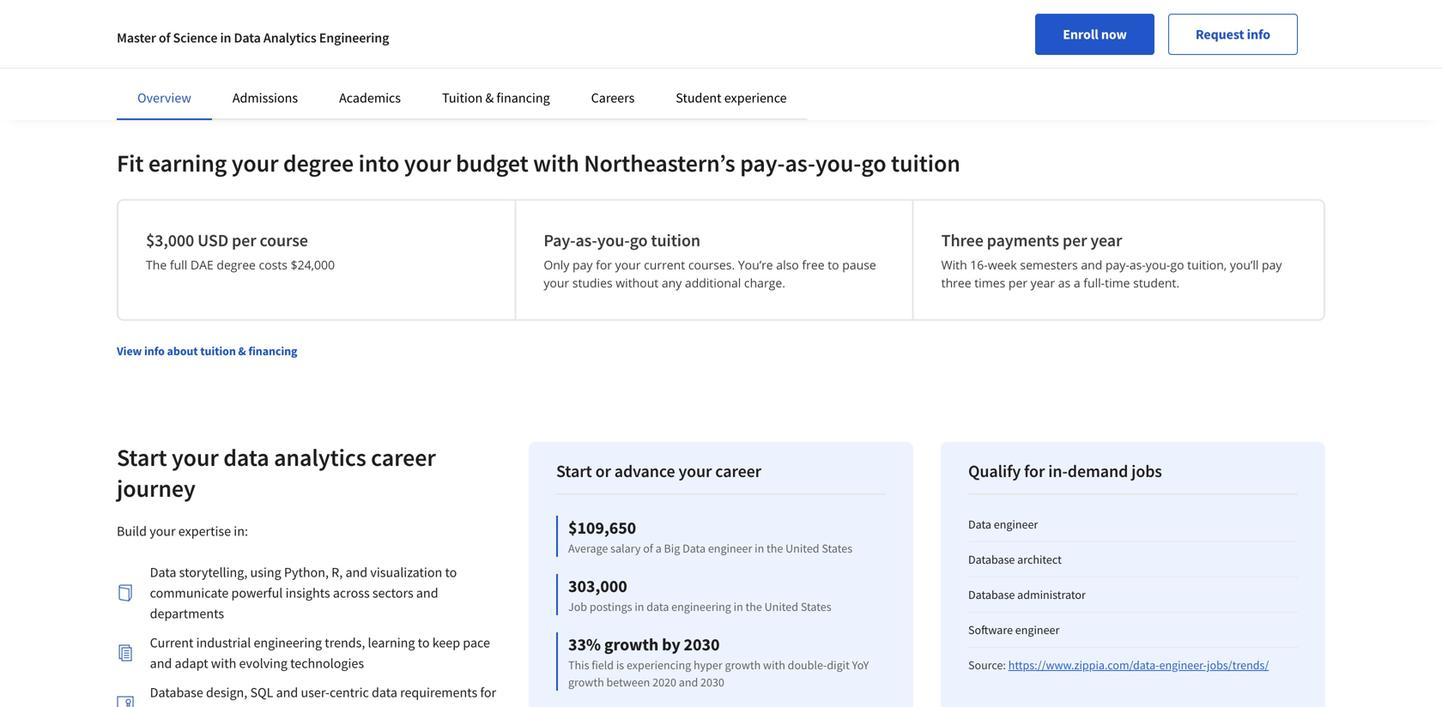 Task type: vqa. For each thing, say whether or not it's contained in the screenshot.
the top project,
no



Task type: describe. For each thing, give the bounding box(es) containing it.
powerful
[[231, 585, 283, 602]]

postings
[[590, 599, 632, 615]]

technologies
[[290, 655, 364, 672]]

engineering inside 303,000 job postings in data engineering in the united states
[[672, 599, 731, 615]]

master of science in data analytics engineering
[[117, 29, 389, 46]]

field
[[592, 658, 614, 673]]

architect
[[1018, 552, 1062, 567]]

about
[[167, 343, 198, 359]]

database for database design, sql and user-centric data requirements for diverse platforms
[[150, 684, 203, 701]]

additional
[[685, 275, 741, 291]]

r,
[[332, 564, 343, 581]]

as- inside pay-as-you-go tuition only pay for your current courses. you're also free to pause your studies without any additional charge.
[[576, 230, 597, 251]]

without
[[616, 275, 659, 291]]

video
[[307, 38, 340, 55]]

0 vertical spatial tuition
[[891, 148, 961, 178]]

engineer-
[[1159, 658, 1207, 673]]

source: https://www.zippia.com/data-engineer-jobs/trends/
[[968, 658, 1269, 673]]

admissions
[[233, 89, 298, 106]]

trends,
[[325, 634, 365, 652]]

source:
[[968, 658, 1006, 673]]

overview link
[[137, 89, 191, 106]]

with for growth
[[763, 658, 785, 673]]

tuition inside pay-as-you-go tuition only pay for your current courses. you're also free to pause your studies without any additional charge.
[[651, 230, 701, 251]]

student experience
[[676, 89, 787, 106]]

three
[[942, 275, 972, 291]]

our
[[156, 38, 179, 55]]

now
[[1101, 26, 1127, 43]]

to inside data storytelling, using python, r, and visualization to communicate powerful insights across sectors and departments
[[445, 564, 457, 581]]

database architect
[[968, 552, 1062, 567]]

expertise
[[178, 523, 231, 540]]

three payments per year list item
[[914, 201, 1312, 319]]

request info
[[1196, 26, 1271, 43]]

career for start your data analytics career journey
[[371, 443, 436, 473]]

with
[[942, 257, 967, 273]]

as- for fit earning your degree into your budget with northeastern's pay-as-you-go tuition
[[785, 148, 816, 178]]

your right into
[[404, 148, 451, 178]]

storytelling,
[[179, 564, 248, 581]]

database for database architect
[[968, 552, 1015, 567]]

0 vertical spatial degree
[[283, 148, 354, 178]]

pay- for and
[[1106, 257, 1130, 273]]

database administrator
[[968, 587, 1086, 603]]

double-
[[788, 658, 827, 673]]

advance
[[614, 461, 675, 482]]

2 vertical spatial tuition
[[200, 343, 236, 359]]

is
[[616, 658, 624, 673]]

sectors
[[372, 585, 414, 602]]

engineer for software engineer
[[1015, 622, 1060, 638]]

payments
[[987, 230, 1059, 251]]

full
[[170, 257, 187, 273]]

academics link
[[339, 89, 401, 106]]

hyper
[[694, 658, 723, 673]]

across
[[333, 585, 370, 602]]

in inside $109,650 average salary of a big data engineer in the united states
[[755, 541, 764, 556]]

request info button
[[1168, 14, 1298, 55]]

the inside 303,000 job postings in data engineering in the united states
[[746, 599, 762, 615]]

your down only
[[544, 275, 569, 291]]

software
[[968, 622, 1013, 638]]

you'll
[[1230, 257, 1259, 273]]

digit
[[827, 658, 850, 673]]

states inside $109,650 average salary of a big data engineer in the united states
[[822, 541, 853, 556]]

job
[[568, 599, 587, 615]]

view info about tuition & financing
[[117, 343, 297, 359]]

0 vertical spatial financing
[[497, 89, 550, 106]]

$24,000
[[291, 257, 335, 273]]

in:
[[234, 523, 248, 540]]

experience
[[724, 89, 787, 106]]

a inside three payments per year with 16-week semesters and pay-as-you-go tuition, you'll pay three times per year as a full-time student.
[[1074, 275, 1081, 291]]

pay-as-you-go tuition only pay for your current courses. you're also free to pause your studies without any additional charge.
[[544, 230, 876, 291]]

2 horizontal spatial for
[[1024, 461, 1045, 482]]

pay-as-you-go tuition list item
[[516, 201, 914, 319]]

engineer for data engineer
[[994, 517, 1038, 532]]

data storytelling, using python, r, and visualization to communicate powerful insights across sectors and departments
[[150, 564, 457, 622]]

you- for three payments per year with 16-week semesters and pay-as-you-go tuition, you'll pay three times per year as a full-time student.
[[1146, 257, 1171, 273]]

learning
[[368, 634, 415, 652]]

by
[[662, 634, 681, 656]]

data inside the start your data analytics career journey
[[223, 443, 269, 473]]

to inside current industrial engineering trends, learning to keep pace and adapt with evolving technologies
[[418, 634, 430, 652]]

industrial
[[196, 634, 251, 652]]

platforms
[[194, 705, 250, 707]]

tuition & financing
[[442, 89, 550, 106]]

three
[[942, 230, 984, 251]]

master
[[117, 29, 156, 46]]

and down visualization
[[416, 585, 438, 602]]

pay inside three payments per year with 16-week semesters and pay-as-you-go tuition, you'll pay three times per year as a full-time student.
[[1262, 257, 1282, 273]]

database design, sql and user-centric data requirements for diverse platforms
[[150, 684, 496, 707]]

jobs
[[1132, 461, 1162, 482]]

0 vertical spatial &
[[485, 89, 494, 106]]

$3,000
[[146, 230, 194, 251]]

and inside current industrial engineering trends, learning to keep pace and adapt with evolving technologies
[[150, 655, 172, 672]]

database for database administrator
[[968, 587, 1015, 603]]

view
[[117, 343, 142, 359]]

for inside database design, sql and user-centric data requirements for diverse platforms
[[480, 684, 496, 701]]

watch
[[117, 38, 154, 55]]

analytics
[[274, 443, 366, 473]]

2 vertical spatial growth
[[568, 675, 604, 690]]

journey
[[117, 473, 196, 504]]

start your data analytics career journey
[[117, 443, 436, 504]]

https://www.zippia.com/data-engineer-jobs/trends/ link
[[1009, 658, 1269, 673]]

build
[[117, 523, 147, 540]]

to inside pay-as-you-go tuition only pay for your current courses. you're also free to pause your studies without any additional charge.
[[828, 257, 839, 273]]

start or advance your career
[[556, 461, 762, 482]]

request
[[1196, 26, 1245, 43]]

dae
[[190, 257, 214, 273]]

time
[[1105, 275, 1130, 291]]

1 vertical spatial financing
[[248, 343, 297, 359]]

this
[[568, 658, 589, 673]]

pay-
[[544, 230, 576, 251]]

go for three payments per year with 16-week semesters and pay-as-you-go tuition, you'll pay three times per year as a full-time student.
[[1171, 257, 1184, 273]]

full-
[[1084, 275, 1105, 291]]

in up 33% growth by 2030 this field is experiencing hyper growth with double-digit yoy growth between 2020 and 2030
[[734, 599, 743, 615]]

go inside pay-as-you-go tuition only pay for your current courses. you're also free to pause your studies without any additional charge.
[[630, 230, 648, 251]]

diverse
[[150, 705, 191, 707]]

engineer inside $109,650 average salary of a big data engineer in the united states
[[708, 541, 752, 556]]

33% growth by 2030 this field is experiencing hyper growth with double-digit yoy growth between 2020 and 2030
[[568, 634, 869, 690]]

careers
[[591, 89, 635, 106]]

visualization
[[370, 564, 442, 581]]

0 horizontal spatial of
[[159, 29, 170, 46]]

0 vertical spatial year
[[1091, 230, 1122, 251]]

0 horizontal spatial year
[[1031, 275, 1055, 291]]

into
[[359, 148, 399, 178]]



Task type: locate. For each thing, give the bounding box(es) containing it.
per inside $3,000 usd per course the full dae degree costs $24,000
[[232, 230, 256, 251]]

with inside current industrial engineering trends, learning to keep pace and adapt with evolving technologies
[[211, 655, 236, 672]]

1 vertical spatial &
[[238, 343, 246, 359]]

0 horizontal spatial pay
[[573, 257, 593, 273]]

2 horizontal spatial with
[[763, 658, 785, 673]]

pause
[[842, 257, 876, 273]]

1 horizontal spatial data
[[372, 684, 397, 701]]

1 horizontal spatial for
[[596, 257, 612, 273]]

times
[[975, 275, 1006, 291]]

career up $109,650 average salary of a big data engineer in the united states
[[715, 461, 762, 482]]

303,000 job postings in data engineering in the united states
[[568, 576, 832, 615]]

current
[[150, 634, 194, 652]]

tuition,
[[1188, 257, 1227, 273]]

data inside database design, sql and user-centric data requirements for diverse platforms
[[372, 684, 397, 701]]

1 vertical spatial database
[[968, 587, 1015, 603]]

engineering inside current industrial engineering trends, learning to keep pace and adapt with evolving technologies
[[254, 634, 322, 652]]

evolving
[[239, 655, 288, 672]]

design,
[[206, 684, 247, 701]]

0 vertical spatial for
[[596, 257, 612, 273]]

experiencing
[[627, 658, 691, 673]]

yoy
[[852, 658, 869, 673]]

list containing $3,000 usd per course
[[117, 199, 1326, 321]]

admission
[[181, 38, 243, 55]]

pay up the studies
[[573, 257, 593, 273]]

for right requirements
[[480, 684, 496, 701]]

0 vertical spatial engineering
[[672, 599, 731, 615]]

growth right hyper on the bottom
[[725, 658, 761, 673]]

0 horizontal spatial to
[[418, 634, 430, 652]]

a left big
[[656, 541, 662, 556]]

1 vertical spatial go
[[630, 230, 648, 251]]

engineering
[[319, 29, 389, 46]]

tuition
[[442, 89, 483, 106]]

current industrial engineering trends, learning to keep pace and adapt with evolving technologies
[[150, 634, 490, 672]]

0 horizontal spatial pay-
[[740, 148, 785, 178]]

0 horizontal spatial the
[[746, 599, 762, 615]]

in
[[220, 29, 231, 46], [755, 541, 764, 556], [635, 599, 644, 615], [734, 599, 743, 615]]

0 horizontal spatial engineering
[[254, 634, 322, 652]]

2 vertical spatial go
[[1171, 257, 1184, 273]]

start inside the start your data analytics career journey
[[117, 443, 167, 473]]

for up the studies
[[596, 257, 612, 273]]

tuition right "about"
[[200, 343, 236, 359]]

info inside button
[[1247, 26, 1271, 43]]

2 vertical spatial as-
[[1130, 257, 1146, 273]]

with right budget
[[533, 148, 579, 178]]

1 vertical spatial year
[[1031, 275, 1055, 291]]

academics
[[339, 89, 401, 106]]

pace
[[463, 634, 490, 652]]

engineer down database administrator
[[1015, 622, 1060, 638]]

1 horizontal spatial career
[[715, 461, 762, 482]]

1 vertical spatial as-
[[576, 230, 597, 251]]

career for start or advance your career
[[715, 461, 762, 482]]

only
[[544, 257, 570, 273]]

your right build
[[150, 523, 176, 540]]

current
[[644, 257, 685, 273]]

0 vertical spatial growth
[[604, 634, 659, 656]]

1 horizontal spatial as-
[[785, 148, 816, 178]]

database up software
[[968, 587, 1015, 603]]

1 vertical spatial engineer
[[708, 541, 752, 556]]

engineer up database architect on the bottom right
[[994, 517, 1038, 532]]

2 horizontal spatial go
[[1171, 257, 1184, 273]]

2030 down hyper on the bottom
[[701, 675, 725, 690]]

$109,650
[[568, 517, 636, 539]]

usd
[[198, 230, 228, 251]]

student
[[676, 89, 722, 106]]

pay-
[[740, 148, 785, 178], [1106, 257, 1130, 273]]

insights
[[286, 585, 330, 602]]

2 vertical spatial data
[[372, 684, 397, 701]]

2 vertical spatial to
[[418, 634, 430, 652]]

for left in- on the right bottom of page
[[1024, 461, 1045, 482]]

1 horizontal spatial a
[[1074, 275, 1081, 291]]

per for year
[[1063, 230, 1087, 251]]

database inside database design, sql and user-centric data requirements for diverse platforms
[[150, 684, 203, 701]]

pay- up time at the right
[[1106, 257, 1130, 273]]

per up semesters
[[1063, 230, 1087, 251]]

of inside $109,650 average salary of a big data engineer in the united states
[[643, 541, 653, 556]]

start
[[117, 443, 167, 473], [556, 461, 592, 482]]

financing
[[497, 89, 550, 106], [248, 343, 297, 359]]

0 vertical spatial engineer
[[994, 517, 1038, 532]]

using
[[250, 564, 281, 581]]

0 horizontal spatial go
[[630, 230, 648, 251]]

as- up the student.
[[1130, 257, 1146, 273]]

engineer up 303,000 job postings in data engineering in the united states
[[708, 541, 752, 556]]

tuition up 'three' at the top of page
[[891, 148, 961, 178]]

a inside $109,650 average salary of a big data engineer in the united states
[[656, 541, 662, 556]]

database up diverse
[[150, 684, 203, 701]]

and right r,
[[346, 564, 368, 581]]

data inside 303,000 job postings in data engineering in the united states
[[647, 599, 669, 615]]

1 vertical spatial states
[[801, 599, 832, 615]]

in right 'science' at the left of the page
[[220, 29, 231, 46]]

of right salary
[[643, 541, 653, 556]]

the inside $109,650 average salary of a big data engineer in the united states
[[767, 541, 783, 556]]

you- for fit earning your degree into your budget with northeastern's pay-as-you-go tuition
[[816, 148, 861, 178]]

growth
[[604, 634, 659, 656], [725, 658, 761, 673], [568, 675, 604, 690]]

2 vertical spatial you-
[[1146, 257, 1171, 273]]

also
[[776, 257, 799, 273]]

with
[[533, 148, 579, 178], [211, 655, 236, 672], [763, 658, 785, 673]]

states
[[822, 541, 853, 556], [801, 599, 832, 615]]

you-
[[816, 148, 861, 178], [597, 230, 630, 251], [1146, 257, 1171, 273]]

1 horizontal spatial go
[[861, 148, 886, 178]]

salary
[[611, 541, 641, 556]]

1 vertical spatial data
[[647, 599, 669, 615]]

1 horizontal spatial financing
[[497, 89, 550, 106]]

$3,000 usd per course list item
[[118, 201, 516, 319]]

enroll now
[[1063, 26, 1127, 43]]

big
[[664, 541, 680, 556]]

tuition up current
[[651, 230, 701, 251]]

start for start your data analytics career journey
[[117, 443, 167, 473]]

overview
[[137, 89, 191, 106]]

list
[[117, 199, 1326, 321]]

to left keep
[[418, 634, 430, 652]]

growth up is
[[604, 634, 659, 656]]

0 horizontal spatial career
[[371, 443, 436, 473]]

and right 2020
[[679, 675, 698, 690]]

0 vertical spatial to
[[828, 257, 839, 273]]

2 vertical spatial for
[[480, 684, 496, 701]]

data
[[234, 29, 261, 46], [968, 517, 992, 532], [683, 541, 706, 556], [150, 564, 176, 581]]

1 horizontal spatial start
[[556, 461, 592, 482]]

1 horizontal spatial to
[[445, 564, 457, 581]]

info for view
[[144, 343, 165, 359]]

1 horizontal spatial info
[[1247, 26, 1271, 43]]

united inside 303,000 job postings in data engineering in the united states
[[765, 599, 798, 615]]

0 horizontal spatial data
[[223, 443, 269, 473]]

with inside 33% growth by 2030 this field is experiencing hyper growth with double-digit yoy growth between 2020 and 2030
[[763, 658, 785, 673]]

2 vertical spatial database
[[150, 684, 203, 701]]

to right visualization
[[445, 564, 457, 581]]

2 horizontal spatial you-
[[1146, 257, 1171, 273]]

0 horizontal spatial start
[[117, 443, 167, 473]]

data inside $109,650 average salary of a big data engineer in the united states
[[683, 541, 706, 556]]

to right "free"
[[828, 257, 839, 273]]

budget
[[456, 148, 529, 178]]

pay- down experience at the right top of the page
[[740, 148, 785, 178]]

pay right "you'll"
[[1262, 257, 1282, 273]]

fit
[[117, 148, 144, 178]]

2030 up hyper on the bottom
[[684, 634, 720, 656]]

1 vertical spatial to
[[445, 564, 457, 581]]

$3,000 usd per course the full dae degree costs $24,000
[[146, 230, 335, 273]]

1 vertical spatial united
[[765, 599, 798, 615]]

data right centric on the left
[[372, 684, 397, 701]]

average
[[568, 541, 608, 556]]

2 vertical spatial engineer
[[1015, 622, 1060, 638]]

1 vertical spatial the
[[746, 599, 762, 615]]

charge.
[[744, 275, 786, 291]]

your down admissions link on the left top of page
[[232, 148, 279, 178]]

and inside three payments per year with 16-week semesters and pay-as-you-go tuition, you'll pay three times per year as a full-time student.
[[1081, 257, 1103, 273]]

your inside the start your data analytics career journey
[[172, 443, 219, 473]]

three payments per year with 16-week semesters and pay-as-you-go tuition, you'll pay three times per year as a full-time student.
[[942, 230, 1282, 291]]

pathways
[[246, 38, 304, 55]]

& right "about"
[[238, 343, 246, 359]]

watch our admission pathways video
[[117, 38, 340, 55]]

1 vertical spatial of
[[643, 541, 653, 556]]

and inside 33% growth by 2030 this field is experiencing hyper growth with double-digit yoy growth between 2020 and 2030
[[679, 675, 698, 690]]

0 horizontal spatial &
[[238, 343, 246, 359]]

1 vertical spatial you-
[[597, 230, 630, 251]]

and inside database design, sql and user-centric data requirements for diverse platforms
[[276, 684, 298, 701]]

1 horizontal spatial per
[[1009, 275, 1028, 291]]

start for start or advance your career
[[556, 461, 592, 482]]

northeastern's
[[584, 148, 735, 178]]

watch our admission pathways video link
[[117, 38, 340, 55]]

2020
[[653, 675, 677, 690]]

a right as
[[1074, 275, 1081, 291]]

year down semesters
[[1031, 275, 1055, 291]]

user-
[[301, 684, 330, 701]]

0 horizontal spatial tuition
[[200, 343, 236, 359]]

1 vertical spatial pay-
[[1106, 257, 1130, 273]]

1 vertical spatial a
[[656, 541, 662, 556]]

0 horizontal spatial degree
[[217, 257, 256, 273]]

pay- for northeastern's
[[740, 148, 785, 178]]

keep
[[432, 634, 460, 652]]

data up the by
[[647, 599, 669, 615]]

start left or
[[556, 461, 592, 482]]

0 vertical spatial go
[[861, 148, 886, 178]]

per for course
[[232, 230, 256, 251]]

1 horizontal spatial of
[[643, 541, 653, 556]]

0 vertical spatial as-
[[785, 148, 816, 178]]

degree down usd
[[217, 257, 256, 273]]

2 horizontal spatial tuition
[[891, 148, 961, 178]]

0 horizontal spatial for
[[480, 684, 496, 701]]

fit earning your degree into your budget with northeastern's pay-as-you-go tuition
[[117, 148, 961, 178]]

career inside the start your data analytics career journey
[[371, 443, 436, 473]]

career
[[371, 443, 436, 473], [715, 461, 762, 482]]

info right view
[[144, 343, 165, 359]]

engineering up evolving
[[254, 634, 322, 652]]

info for request
[[1247, 26, 1271, 43]]

united inside $109,650 average salary of a big data engineer in the united states
[[786, 541, 820, 556]]

database down data engineer
[[968, 552, 1015, 567]]

1 horizontal spatial engineering
[[672, 599, 731, 615]]

as- up the studies
[[576, 230, 597, 251]]

1 vertical spatial for
[[1024, 461, 1045, 482]]

2 horizontal spatial to
[[828, 257, 839, 273]]

you- inside three payments per year with 16-week semesters and pay-as-you-go tuition, you'll pay three times per year as a full-time student.
[[1146, 257, 1171, 273]]

&
[[485, 89, 494, 106], [238, 343, 246, 359]]

1 vertical spatial engineering
[[254, 634, 322, 652]]

1 horizontal spatial pay-
[[1106, 257, 1130, 273]]

with for industrial
[[211, 655, 236, 672]]

degree left into
[[283, 148, 354, 178]]

start up journey
[[117, 443, 167, 473]]

in right "postings" at the left
[[635, 599, 644, 615]]

0 vertical spatial a
[[1074, 275, 1081, 291]]

0 vertical spatial of
[[159, 29, 170, 46]]

pay inside pay-as-you-go tuition only pay for your current courses. you're also free to pause your studies without any additional charge.
[[573, 257, 593, 273]]

costs
[[259, 257, 288, 273]]

careers link
[[591, 89, 635, 106]]

data left analytics
[[223, 443, 269, 473]]

1 horizontal spatial &
[[485, 89, 494, 106]]

year
[[1091, 230, 1122, 251], [1031, 275, 1055, 291]]

go inside three payments per year with 16-week semesters and pay-as-you-go tuition, you'll pay three times per year as a full-time student.
[[1171, 257, 1184, 273]]

1 horizontal spatial with
[[533, 148, 579, 178]]

united
[[786, 541, 820, 556], [765, 599, 798, 615]]

tuition & financing link
[[442, 89, 550, 106]]

0 vertical spatial database
[[968, 552, 1015, 567]]

1 horizontal spatial you-
[[816, 148, 861, 178]]

1 vertical spatial tuition
[[651, 230, 701, 251]]

info
[[1247, 26, 1271, 43], [144, 343, 165, 359]]

engineering up the by
[[672, 599, 731, 615]]

year up time at the right
[[1091, 230, 1122, 251]]

for inside pay-as-you-go tuition only pay for your current courses. you're also free to pause your studies without any additional charge.
[[596, 257, 612, 273]]

adapt
[[175, 655, 208, 672]]

0 vertical spatial the
[[767, 541, 783, 556]]

in up 303,000 job postings in data engineering in the united states
[[755, 541, 764, 556]]

for
[[596, 257, 612, 273], [1024, 461, 1045, 482], [480, 684, 496, 701]]

states inside 303,000 job postings in data engineering in the united states
[[801, 599, 832, 615]]

in-
[[1048, 461, 1068, 482]]

2 horizontal spatial data
[[647, 599, 669, 615]]

the
[[767, 541, 783, 556], [746, 599, 762, 615]]

growth down this
[[568, 675, 604, 690]]

1 horizontal spatial year
[[1091, 230, 1122, 251]]

and right sql
[[276, 684, 298, 701]]

1 vertical spatial info
[[144, 343, 165, 359]]

0 vertical spatial you-
[[816, 148, 861, 178]]

0 vertical spatial united
[[786, 541, 820, 556]]

& right tuition
[[485, 89, 494, 106]]

1 horizontal spatial pay
[[1262, 257, 1282, 273]]

0 vertical spatial pay-
[[740, 148, 785, 178]]

enroll
[[1063, 26, 1099, 43]]

1 vertical spatial 2030
[[701, 675, 725, 690]]

as- down experience at the right top of the page
[[785, 148, 816, 178]]

with left double-
[[763, 658, 785, 673]]

pay- inside three payments per year with 16-week semesters and pay-as-you-go tuition, you'll pay three times per year as a full-time student.
[[1106, 257, 1130, 273]]

of right master
[[159, 29, 170, 46]]

departments
[[150, 605, 224, 622]]

your up without at the top left
[[615, 257, 641, 273]]

you- inside pay-as-you-go tuition only pay for your current courses. you're also free to pause your studies without any additional charge.
[[597, 230, 630, 251]]

and up the full-
[[1081, 257, 1103, 273]]

enroll now button
[[1036, 14, 1155, 55]]

a
[[1074, 275, 1081, 291], [656, 541, 662, 556]]

with down industrial
[[211, 655, 236, 672]]

courses.
[[688, 257, 735, 273]]

as
[[1058, 275, 1071, 291]]

2030
[[684, 634, 720, 656], [701, 675, 725, 690]]

and down current
[[150, 655, 172, 672]]

career right analytics
[[371, 443, 436, 473]]

your right advance
[[679, 461, 712, 482]]

you're
[[738, 257, 773, 273]]

0 horizontal spatial as-
[[576, 230, 597, 251]]

0 horizontal spatial financing
[[248, 343, 297, 359]]

2 pay from the left
[[1262, 257, 1282, 273]]

as- for three payments per year with 16-week semesters and pay-as-you-go tuition, you'll pay three times per year as a full-time student.
[[1130, 257, 1146, 273]]

0 vertical spatial data
[[223, 443, 269, 473]]

0 horizontal spatial a
[[656, 541, 662, 556]]

2 horizontal spatial as-
[[1130, 257, 1146, 273]]

as- inside three payments per year with 16-week semesters and pay-as-you-go tuition, you'll pay three times per year as a full-time student.
[[1130, 257, 1146, 273]]

0 vertical spatial 2030
[[684, 634, 720, 656]]

per right usd
[[232, 230, 256, 251]]

per down week
[[1009, 275, 1028, 291]]

degree inside $3,000 usd per course the full dae degree costs $24,000
[[217, 257, 256, 273]]

data inside data storytelling, using python, r, and visualization to communicate powerful insights across sectors and departments
[[150, 564, 176, 581]]

info right "request"
[[1247, 26, 1271, 43]]

between
[[607, 675, 650, 690]]

week
[[988, 257, 1017, 273]]

0 horizontal spatial per
[[232, 230, 256, 251]]

analytics
[[263, 29, 317, 46]]

course
[[260, 230, 308, 251]]

python,
[[284, 564, 329, 581]]

go for fit earning your degree into your budget with northeastern's pay-as-you-go tuition
[[861, 148, 886, 178]]

data
[[223, 443, 269, 473], [647, 599, 669, 615], [372, 684, 397, 701]]

0 horizontal spatial info
[[144, 343, 165, 359]]

your up journey
[[172, 443, 219, 473]]

2 horizontal spatial per
[[1063, 230, 1087, 251]]

1 vertical spatial growth
[[725, 658, 761, 673]]

1 pay from the left
[[573, 257, 593, 273]]

https://www.zippia.com/data-
[[1009, 658, 1159, 673]]

0 vertical spatial info
[[1247, 26, 1271, 43]]



